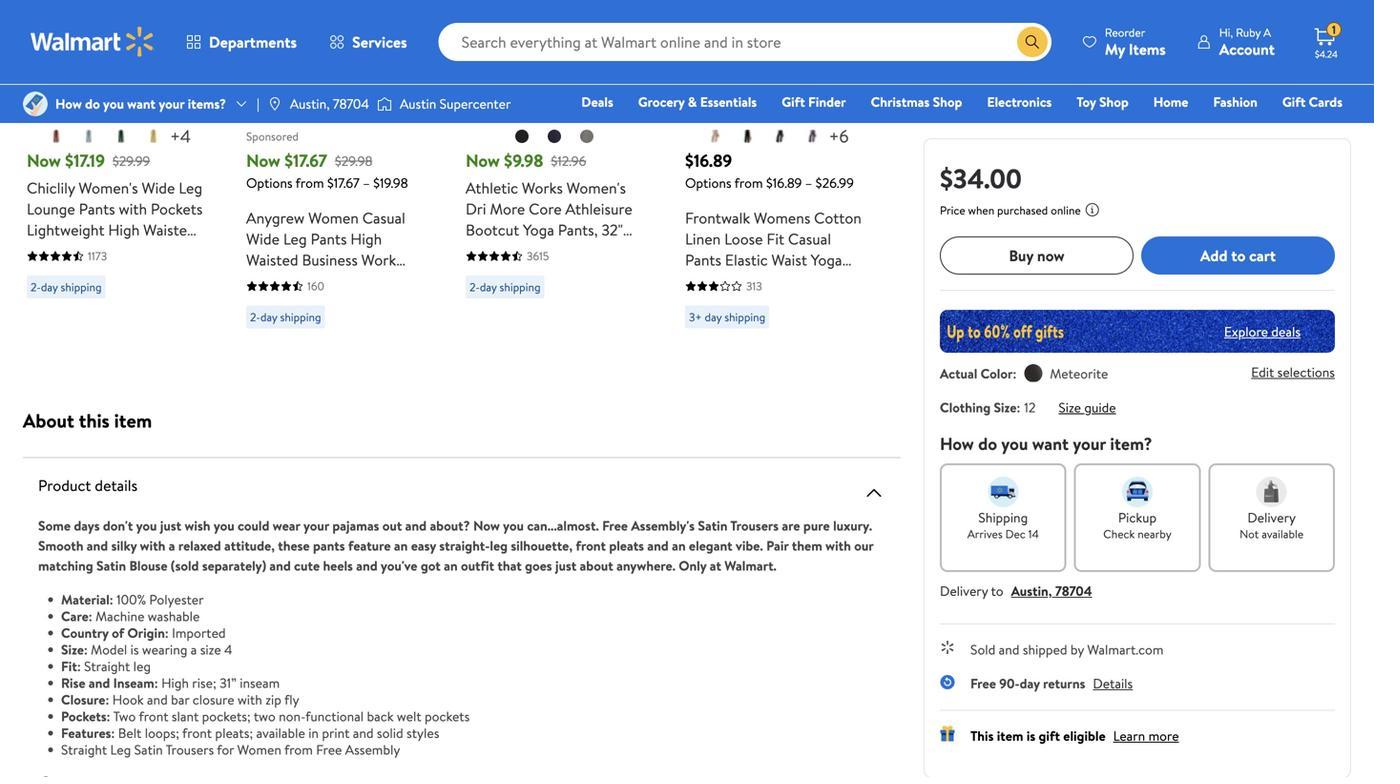 Task type: vqa. For each thing, say whether or not it's contained in the screenshot.
22nd within the $ 32 46 $39.99 $20.00 on Nov 22nd You save $19.99 Five Nights at Freddy's: Security Breach - PlayStation 4
no



Task type: describe. For each thing, give the bounding box(es) containing it.
a inside 'some days don't you just wish you could wear your pajamas out and about? now you can...almost. free assembly's satin trousers are pure luxury. smooth and silky with a relaxed attitude, these pants feature an easy straight-leg silhouette, front pleats and an elegant vibe. pair them with our matching satin blouse (sold separately) and cute heels and you've got an outfit that goes just about anywhere. only at walmart.'
[[169, 537, 175, 555]]

trousers,
[[27, 261, 85, 282]]

burnt orange image
[[49, 129, 64, 144]]

with inside material: 100% polyester care: machine washable country of origin: imported size: model is wearing a size 4 fit: straight leg rise and inseam: high rise; 31" inseam closure: hook and bar closure with zip fly pockets: two front slant pockets; two non-functional back welt pockets features: belt loops; front pleats; available in print and solid styles straight leg satin trousers for women from free assembly
[[238, 691, 262, 710]]

want for items?
[[127, 94, 156, 113]]

from inside $16.89 options from $16.89 – $26.99
[[735, 174, 763, 192]]

women's inside now $9.98 $12.96 athletic works women's dri more core athleisure bootcut yoga pants, 32" inseam for regular and petite
[[567, 178, 626, 199]]

waist
[[772, 250, 807, 271]]

add to cart button
[[1141, 237, 1335, 275]]

knot
[[122, 240, 154, 261]]

trousers inside 'some days don't you just wish you could wear your pajamas out and about? now you can...almost. free assembly's satin trousers are pure luxury. smooth and silky with a relaxed attitude, these pants feature an easy straight-leg silhouette, front pleats and an elegant vibe. pair them with our matching satin blouse (sold separately) and cute heels and you've got an outfit that goes just about anywhere. only at walmart.'
[[730, 517, 779, 535]]

your for item?
[[1073, 432, 1106, 456]]

1 horizontal spatial $16.89
[[766, 174, 802, 192]]

2-day shipping for $9.98
[[470, 279, 541, 295]]

$29.99
[[113, 152, 150, 170]]

1 horizontal spatial an
[[444, 557, 458, 575]]

0 horizontal spatial austin,
[[290, 94, 330, 113]]

dec
[[1005, 526, 1026, 543]]

1 vertical spatial just
[[555, 557, 577, 575]]

athletic works women's dri more core athleisure bootcut yoga pants, 32" inseam for regular and petite image
[[466, 0, 643, 98]]

color
[[981, 365, 1013, 383]]

product group containing +6
[[685, 0, 863, 336]]

delivery for to
[[940, 582, 988, 601]]

 image for austin supercenter
[[377, 94, 392, 114]]

chiclily
[[27, 178, 75, 199]]

about?
[[430, 517, 470, 535]]

reorder my items
[[1105, 24, 1166, 60]]

satin inside material: 100% polyester care: machine washable country of origin: imported size: model is wearing a size 4 fit: straight leg rise and inseam: high rise; 31" inseam closure: hook and bar closure with zip fly pockets: two front slant pockets; two non-functional back welt pockets features: belt loops; front pleats; available in print and solid styles straight leg satin trousers for women from free assembly
[[134, 741, 163, 760]]

 image for austin, 78704
[[267, 96, 282, 112]]

services button
[[313, 19, 423, 65]]

how for how do you want your item?
[[940, 432, 974, 456]]

pleats
[[609, 537, 644, 555]]

christmas shop
[[871, 93, 962, 111]]

walmart+
[[1286, 119, 1343, 138]]

slant
[[172, 708, 199, 726]]

elastic
[[725, 250, 768, 271]]

you up dark green icon
[[103, 94, 124, 113]]

$16.89 options from $16.89 – $26.99
[[685, 149, 854, 192]]

purple image
[[805, 129, 820, 144]]

and down days
[[87, 537, 108, 555]]

cute
[[294, 557, 320, 575]]

do for how do you want your items?
[[85, 94, 100, 113]]

and inside now $9.98 $12.96 athletic works women's dri more core athleisure bootcut yoga pants, 32" inseam for regular and petite
[[593, 240, 616, 261]]

0 horizontal spatial $16.89
[[685, 149, 732, 173]]

not
[[1240, 526, 1259, 543]]

about
[[580, 557, 613, 575]]

size guide
[[1059, 398, 1116, 417]]

shop for christmas shop
[[933, 93, 962, 111]]

leg inside material: 100% polyester care: machine washable country of origin: imported size: model is wearing a size 4 fit: straight leg rise and inseam: high rise; 31" inseam closure: hook and bar closure with zip fly pockets: two front slant pockets; two non-functional back welt pockets features: belt loops; front pleats; available in print and solid styles straight leg satin trousers for women from free assembly
[[110, 741, 131, 760]]

don't
[[103, 517, 133, 535]]

s
[[852, 292, 860, 313]]

2-day shipping for $17.19
[[31, 279, 102, 295]]

leg inside now $17.19 $29.99 chiclily women's wide leg lounge pants with pockets lightweight high waisted adjustable tie knot loose trousers, us size medium in blue gray
[[179, 178, 202, 199]]

shipping down 160
[[280, 309, 321, 325]]

high inside now $17.19 $29.99 chiclily women's wide leg lounge pants with pockets lightweight high waisted adjustable tie knot loose trousers, us size medium in blue gray
[[108, 219, 140, 240]]

pockets:
[[61, 708, 110, 726]]

khaki image
[[708, 129, 723, 144]]

0 vertical spatial straight
[[84, 658, 130, 676]]

guide
[[1084, 398, 1116, 417]]

3+ day shipping
[[689, 309, 766, 325]]

trousers inside material: 100% polyester care: machine washable country of origin: imported size: model is wearing a size 4 fit: straight leg rise and inseam: high rise; 31" inseam closure: hook and bar closure with zip fly pockets: two front slant pockets; two non-functional back welt pockets features: belt loops; front pleats; available in print and solid styles straight leg satin trousers for women from free assembly
[[166, 741, 214, 760]]

some days don't you just wish you could wear your pajamas out and about? now you can...almost. free assembly's satin trousers are pure luxury. smooth and silky with a relaxed attitude, these pants feature an easy straight-leg silhouette, front pleats and an elegant vibe. pair them with our matching satin blouse (sold separately) and cute heels and you've got an outfit that goes just about anywhere. only at walmart.
[[38, 517, 874, 575]]

pants up 160
[[311, 229, 347, 250]]

1 horizontal spatial casual
[[362, 208, 405, 229]]

1 vertical spatial free
[[971, 675, 996, 693]]

2- for now $9.98
[[470, 279, 480, 295]]

leg inside material: 100% polyester care: machine washable country of origin: imported size: model is wearing a size 4 fit: straight leg rise and inseam: high rise; 31" inseam closure: hook and bar closure with zip fly pockets: two front slant pockets; two non-functional back welt pockets features: belt loops; front pleats; available in print and solid styles straight leg satin trousers for women from free assembly
[[133, 658, 151, 676]]

deals
[[1271, 322, 1301, 341]]

registry link
[[1114, 118, 1180, 139]]

– inside sponsored now $17.67 $29.98 options from $17.67 – $19.98
[[363, 174, 370, 192]]

you up silhouette,
[[503, 517, 524, 535]]

flowy
[[375, 271, 414, 292]]

wearing
[[142, 641, 187, 659]]

back
[[367, 708, 394, 726]]

product group containing +4
[[27, 0, 204, 336]]

1 vertical spatial $17.67
[[327, 174, 360, 192]]

selections
[[1278, 363, 1335, 381]]

registry
[[1123, 119, 1172, 138]]

fashion link
[[1205, 92, 1266, 112]]

beach inside frontwalk womens cotton linen loose fit casual pants elastic waist yoga summer beach trousers pants with pockets khaki s
[[744, 271, 784, 292]]

you right wish
[[214, 517, 234, 535]]

smooth
[[38, 537, 83, 555]]

pants inside now $17.19 $29.99 chiclily women's wide leg lounge pants with pockets lightweight high waisted adjustable tie knot loose trousers, us size medium in blue gray
[[79, 199, 115, 219]]

now inside sponsored now $17.67 $29.98 options from $17.67 – $19.98
[[246, 149, 280, 173]]

beach inside anygrew women casual wide leg pants high waisted business work casual pants loose flowy beach palazzo pants
[[246, 292, 287, 313]]

yoga inside frontwalk womens cotton linen loose fit casual pants elastic waist yoga summer beach trousers pants with pockets khaki s
[[811, 250, 842, 271]]

walmart.
[[725, 557, 777, 575]]

actual
[[940, 365, 978, 383]]

gifting made easy image
[[940, 727, 955, 742]]

hook
[[112, 691, 144, 710]]

home
[[1154, 93, 1189, 111]]

in inside material: 100% polyester care: machine washable country of origin: imported size: model is wearing a size 4 fit: straight leg rise and inseam: high rise; 31" inseam closure: hook and bar closure with zip fly pockets: two front slant pockets; two non-functional back welt pockets features: belt loops; front pleats; available in print and solid styles straight leg satin trousers for women from free assembly
[[308, 724, 319, 743]]

features:
[[61, 724, 115, 743]]

for inside now $9.98 $12.96 athletic works women's dri more core athleisure bootcut yoga pants, 32" inseam for regular and petite
[[515, 240, 535, 261]]

cards
[[1309, 93, 1343, 111]]

with up 'blouse'
[[140, 537, 165, 555]]

can...almost.
[[527, 517, 599, 535]]

available inside delivery not available
[[1262, 526, 1304, 543]]

washable
[[148, 607, 200, 626]]

and right rise
[[89, 674, 110, 693]]

black soot image
[[514, 129, 530, 144]]

check
[[1103, 526, 1135, 543]]

1
[[1332, 22, 1336, 38]]

anygrew women casual wide leg pants high waisted business work casual pants loose flowy beach palazzo pants
[[246, 208, 414, 313]]

up to sixty percent off deals. shop now. image
[[940, 310, 1335, 353]]

gift cards registry
[[1123, 93, 1343, 138]]

3+
[[689, 309, 702, 325]]

athleisure
[[565, 199, 632, 219]]

about
[[23, 407, 74, 434]]

day left the returns
[[1020, 675, 1040, 693]]

austin, 78704 button
[[1011, 582, 1092, 601]]

pure
[[803, 517, 830, 535]]

day left palazzo
[[260, 309, 277, 325]]

lightweight
[[27, 219, 105, 240]]

add to cart
[[1200, 245, 1276, 266]]

inseam
[[466, 240, 512, 261]]

hi,
[[1219, 24, 1233, 41]]

1 horizontal spatial item
[[997, 727, 1023, 746]]

want for item?
[[1032, 432, 1069, 456]]

and left the bar
[[147, 691, 168, 710]]

care:
[[61, 607, 92, 626]]

trousers inside frontwalk womens cotton linen loose fit casual pants elastic waist yoga summer beach trousers pants with pockets khaki s
[[787, 271, 843, 292]]

fly
[[284, 691, 299, 710]]

tie
[[99, 240, 118, 261]]

$12.96
[[551, 152, 586, 170]]

product
[[38, 475, 91, 496]]

0 vertical spatial satin
[[698, 517, 728, 535]]

more
[[1149, 727, 1179, 746]]

us
[[89, 261, 108, 282]]

: for color
[[1013, 365, 1017, 383]]

pockets inside frontwalk womens cotton linen loose fit casual pants elastic waist yoga summer beach trousers pants with pockets khaki s
[[757, 292, 809, 313]]

business
[[302, 250, 358, 271]]

cotton
[[814, 208, 862, 229]]

women inside anygrew women casual wide leg pants high waisted business work casual pants loose flowy beach palazzo pants
[[308, 208, 359, 229]]

adjustable
[[27, 240, 96, 261]]

deals link
[[573, 92, 622, 112]]

pockets inside now $17.19 $29.99 chiclily women's wide leg lounge pants with pockets lightweight high waisted adjustable tie knot loose trousers, us size medium in blue gray
[[151, 199, 203, 219]]

2 horizontal spatial an
[[672, 537, 686, 555]]

dark navy image
[[547, 129, 562, 144]]

functional
[[306, 708, 364, 726]]

sponsored
[[246, 128, 299, 145]]

0 horizontal spatial satin
[[96, 557, 126, 575]]

available in additional 6 variants element
[[829, 125, 849, 148]]

now inside now $17.19 $29.99 chiclily women's wide leg lounge pants with pockets lightweight high waisted adjustable tie knot loose trousers, us size medium in blue gray
[[27, 149, 61, 173]]

online
[[1051, 202, 1081, 219]]

one debit
[[1196, 119, 1261, 138]]

edit selections button
[[1251, 363, 1335, 381]]

frontwalk womens cotton linen loose fit casual pants elastic waist yoga summer beach trousers pants with pockets khaki s
[[685, 208, 862, 313]]

heels
[[323, 557, 353, 575]]

14
[[1028, 526, 1039, 543]]

gift finder link
[[773, 92, 855, 112]]

walmart image
[[31, 27, 155, 57]]

1 vertical spatial austin,
[[1011, 582, 1052, 601]]

2 horizontal spatial size
[[1059, 398, 1081, 417]]

actual color :
[[940, 365, 1017, 383]]

matching
[[38, 557, 93, 575]]

learn
[[1113, 727, 1145, 746]]

grocery & essentials link
[[630, 92, 766, 112]]

a
[[1264, 24, 1271, 41]]

and down assembly's
[[647, 537, 669, 555]]

essentials
[[700, 93, 757, 111]]

high inside material: 100% polyester care: machine washable country of origin: imported size: model is wearing a size 4 fit: straight leg rise and inseam: high rise; 31" inseam closure: hook and bar closure with zip fly pockets: two front slant pockets; two non-functional back welt pockets features: belt loops; front pleats; available in print and solid styles straight leg satin trousers for women from free assembly
[[161, 674, 189, 693]]

is inside material: 100% polyester care: machine washable country of origin: imported size: model is wearing a size 4 fit: straight leg rise and inseam: high rise; 31" inseam closure: hook and bar closure with zip fly pockets: two front slant pockets; two non-functional back welt pockets features: belt loops; front pleats; available in print and solid styles straight leg satin trousers for women from free assembly
[[130, 641, 139, 659]]

explore
[[1224, 322, 1268, 341]]

day right "3+" at the right of the page
[[705, 309, 722, 325]]

0 vertical spatial just
[[160, 517, 181, 535]]

pockets
[[425, 708, 470, 726]]

and left solid
[[353, 724, 374, 743]]

high inside anygrew women casual wide leg pants high waisted business work casual pants loose flowy beach palazzo pants
[[351, 229, 382, 250]]

pants left work
[[293, 271, 329, 292]]

from inside sponsored now $17.67 $29.98 options from $17.67 – $19.98
[[296, 174, 324, 192]]

intent image for shipping image
[[988, 477, 1019, 508]]

+4
[[170, 125, 191, 148]]

you down 12
[[1001, 432, 1028, 456]]

straight-
[[439, 537, 490, 555]]

day down adjustable
[[41, 279, 58, 295]]

wide inside anygrew women casual wide leg pants high waisted business work casual pants loose flowy beach palazzo pants
[[246, 229, 280, 250]]

available in additional 4 variants element
[[170, 125, 191, 148]]

$19.98
[[373, 174, 408, 192]]

shipping down 3615
[[500, 279, 541, 295]]

1 horizontal spatial is
[[1027, 727, 1036, 746]]

material: 100% polyester care: machine washable country of origin: imported size: model is wearing a size 4 fit: straight leg rise and inseam: high rise; 31" inseam closure: hook and bar closure with zip fly pockets: two front slant pockets; two non-functional back welt pockets features: belt loops; front pleats; available in print and solid styles straight leg satin trousers for women from free assembly
[[61, 591, 470, 760]]

polyester
[[149, 591, 204, 609]]



Task type: locate. For each thing, give the bounding box(es) containing it.
2 gift from the left
[[1282, 93, 1306, 111]]

leg inside 'some days don't you just wish you could wear your pajamas out and about? now you can...almost. free assembly's satin trousers are pure luxury. smooth and silky with a relaxed attitude, these pants feature an easy straight-leg silhouette, front pleats and an elegant vibe. pair them with our matching satin blouse (sold separately) and cute heels and you've got an outfit that goes just about anywhere. only at walmart.'
[[490, 537, 508, 555]]

satin down "two"
[[134, 741, 163, 760]]

shipping down 313
[[725, 309, 766, 325]]

waisted inside now $17.19 $29.99 chiclily women's wide leg lounge pants with pockets lightweight high waisted adjustable tie knot loose trousers, us size medium in blue gray
[[143, 219, 195, 240]]

product group containing now $9.98
[[466, 0, 643, 336]]

1 vertical spatial leg
[[283, 229, 307, 250]]

0 vertical spatial pockets
[[151, 199, 203, 219]]

shipping
[[979, 509, 1028, 527]]

0 vertical spatial waisted
[[143, 219, 195, 240]]

delivery down intent image for delivery
[[1248, 509, 1296, 527]]

1 options from the left
[[246, 174, 293, 192]]

eligible
[[1063, 727, 1106, 746]]

2 horizontal spatial 2-
[[470, 279, 480, 295]]

womens
[[754, 208, 811, 229]]

item
[[114, 407, 152, 434], [997, 727, 1023, 746]]

pants
[[79, 199, 115, 219], [311, 229, 347, 250], [685, 250, 721, 271], [293, 271, 329, 292], [342, 292, 378, 313], [685, 292, 721, 313]]

straight
[[84, 658, 130, 676], [61, 741, 107, 760]]

product group containing now $17.67
[[246, 0, 424, 336]]

 image left austin
[[377, 94, 392, 114]]

&
[[688, 93, 697, 111]]

intent image for pickup image
[[1122, 477, 1153, 508]]

1 product group from the left
[[27, 0, 204, 336]]

petite
[[466, 261, 506, 282]]

1 vertical spatial item
[[997, 727, 1023, 746]]

and down feature
[[356, 557, 378, 575]]

1 – from the left
[[363, 174, 370, 192]]

only
[[679, 557, 707, 575]]

gift inside gift cards registry
[[1282, 93, 1306, 111]]

satin up "elegant"
[[698, 517, 728, 535]]

1 horizontal spatial for
[[515, 240, 535, 261]]

how do you want your items?
[[55, 94, 226, 113]]

78704
[[333, 94, 369, 113], [1055, 582, 1092, 601]]

welt
[[397, 708, 421, 726]]

item right this on the bottom left
[[114, 407, 152, 434]]

1 horizontal spatial front
[[182, 724, 212, 743]]

casual
[[362, 208, 405, 229], [788, 229, 831, 250], [246, 271, 289, 292]]

1 vertical spatial yoga
[[811, 250, 842, 271]]

feature
[[348, 537, 391, 555]]

Walmart Site-Wide search field
[[439, 23, 1052, 61]]

options inside sponsored now $17.67 $29.98 options from $17.67 – $19.98
[[246, 174, 293, 192]]

0 vertical spatial wide
[[142, 178, 175, 199]]

0 vertical spatial :
[[1013, 365, 1017, 383]]

with
[[119, 199, 147, 219], [725, 292, 753, 313], [140, 537, 165, 555], [826, 537, 851, 555], [238, 691, 262, 710]]

0 horizontal spatial 78704
[[333, 94, 369, 113]]

austin, 78704
[[290, 94, 369, 113]]

dark green image
[[114, 129, 129, 144]]

navy blue image
[[773, 129, 788, 144]]

to for add
[[1231, 245, 1246, 266]]

0 horizontal spatial trousers
[[166, 741, 214, 760]]

intent image for delivery image
[[1257, 477, 1287, 508]]

front inside 'some days don't you just wish you could wear your pajamas out and about? now you can...almost. free assembly's satin trousers are pure luxury. smooth and silky with a relaxed attitude, these pants feature an easy straight-leg silhouette, front pleats and an elegant vibe. pair them with our matching satin blouse (sold separately) and cute heels and you've got an outfit that goes just about anywhere. only at walmart.'
[[576, 537, 606, 555]]

0 horizontal spatial yoga
[[523, 219, 554, 240]]

0 horizontal spatial waisted
[[143, 219, 195, 240]]

– left $26.99
[[805, 174, 812, 192]]

women inside material: 100% polyester care: machine washable country of origin: imported size: model is wearing a size 4 fit: straight leg rise and inseam: high rise; 31" inseam closure: hook and bar closure with zip fly pockets: two front slant pockets; two non-functional back welt pockets features: belt loops; front pleats; available in print and solid styles straight leg satin trousers for women from free assembly
[[237, 741, 281, 760]]

2 women's from the left
[[567, 178, 626, 199]]

options up "frontwalk"
[[685, 174, 732, 192]]

learn more button
[[1113, 727, 1179, 746]]

2- down inseam
[[470, 279, 480, 295]]

how down clothing
[[940, 432, 974, 456]]

2-day shipping down inseam
[[470, 279, 541, 295]]

elegant
[[689, 537, 733, 555]]

an up only on the bottom of the page
[[672, 537, 686, 555]]

0 horizontal spatial loose
[[157, 240, 196, 261]]

goes
[[525, 557, 552, 575]]

1 vertical spatial is
[[1027, 727, 1036, 746]]

anygrew women casual wide leg pants high waisted business work casual pants loose flowy beach palazzo pants image
[[246, 0, 424, 98]]

do up the blue gray image
[[85, 94, 100, 113]]

a left size
[[191, 641, 197, 659]]

just left wish
[[160, 517, 181, 535]]

leg up that
[[490, 537, 508, 555]]

2 horizontal spatial your
[[1073, 432, 1106, 456]]

2 – from the left
[[805, 174, 812, 192]]

3 product group from the left
[[466, 0, 643, 336]]

1 vertical spatial 78704
[[1055, 582, 1092, 601]]

1 vertical spatial women
[[237, 741, 281, 760]]

0 horizontal spatial just
[[160, 517, 181, 535]]

women down "two"
[[237, 741, 281, 760]]

free 90-day returns details
[[971, 675, 1133, 693]]

toy
[[1077, 93, 1096, 111]]

size left 12
[[994, 398, 1017, 417]]

casual inside frontwalk womens cotton linen loose fit casual pants elastic waist yoga summer beach trousers pants with pockets khaki s
[[788, 229, 831, 250]]

1 vertical spatial how
[[940, 432, 974, 456]]

legal information image
[[1085, 202, 1100, 218]]

women's inside now $17.19 $29.99 chiclily women's wide leg lounge pants with pockets lightweight high waisted adjustable tie knot loose trousers, us size medium in blue gray
[[79, 178, 138, 199]]

0 horizontal spatial for
[[217, 741, 234, 760]]

charcoal heather grey image
[[579, 129, 595, 144]]

1 vertical spatial a
[[191, 641, 197, 659]]

leg
[[490, 537, 508, 555], [133, 658, 151, 676]]

with down "elastic"
[[725, 292, 753, 313]]

0 vertical spatial your
[[159, 94, 185, 113]]

work
[[361, 250, 396, 271]]

an right got
[[444, 557, 458, 575]]

a inside material: 100% polyester care: machine washable country of origin: imported size: model is wearing a size 4 fit: straight leg rise and inseam: high rise; 31" inseam closure: hook and bar closure with zip fly pockets: two front slant pockets; two non-functional back welt pockets features: belt loops; front pleats; available in print and solid styles straight leg satin trousers for women from free assembly
[[191, 641, 197, 659]]

details
[[95, 475, 138, 496]]

a up (sold
[[169, 537, 175, 555]]

0 vertical spatial women
[[308, 208, 359, 229]]

1 horizontal spatial 2-day shipping
[[250, 309, 321, 325]]

from up anygrew
[[296, 174, 324, 192]]

day
[[41, 279, 58, 295], [480, 279, 497, 295], [260, 309, 277, 325], [705, 309, 722, 325], [1020, 675, 1040, 693]]

1 vertical spatial pockets
[[757, 292, 809, 313]]

2-day shipping down 160
[[250, 309, 321, 325]]

1 vertical spatial for
[[217, 741, 234, 760]]

1 horizontal spatial delivery
[[1248, 509, 1296, 527]]

trousers left s
[[787, 271, 843, 292]]

wide down $29.99 at left
[[142, 178, 175, 199]]

waisted inside anygrew women casual wide leg pants high waisted business work casual pants loose flowy beach palazzo pants
[[246, 250, 298, 271]]

with up knot
[[119, 199, 147, 219]]

0 horizontal spatial delivery
[[940, 582, 988, 601]]

leg down available in additional 4 variants element in the top of the page
[[179, 178, 202, 199]]

1 horizontal spatial size
[[994, 398, 1017, 417]]

christmas shop link
[[862, 92, 971, 112]]

product group
[[27, 0, 204, 336], [246, 0, 424, 336], [466, 0, 643, 336], [685, 0, 863, 336]]

when
[[968, 202, 995, 219]]

0 horizontal spatial item
[[114, 407, 152, 434]]

gift for finder
[[782, 93, 805, 111]]

loose inside now $17.19 $29.99 chiclily women's wide leg lounge pants with pockets lightweight high waisted adjustable tie knot loose trousers, us size medium in blue gray
[[157, 240, 196, 261]]

0 horizontal spatial in
[[27, 282, 38, 303]]

hi, ruby a account
[[1219, 24, 1275, 60]]

women's down $12.96
[[567, 178, 626, 199]]

size left guide
[[1059, 398, 1081, 417]]

0 horizontal spatial how
[[55, 94, 82, 113]]

0 horizontal spatial high
[[108, 219, 140, 240]]

Search search field
[[439, 23, 1052, 61]]

1 horizontal spatial in
[[308, 724, 319, 743]]

is left the gift
[[1027, 727, 1036, 746]]

items?
[[188, 94, 226, 113]]

deals
[[581, 93, 613, 111]]

1 vertical spatial to
[[991, 582, 1004, 601]]

blue
[[42, 282, 71, 303]]

with inside now $17.19 $29.99 chiclily women's wide leg lounge pants with pockets lightweight high waisted adjustable tie knot loose trousers, us size medium in blue gray
[[119, 199, 147, 219]]

fit
[[767, 229, 785, 250]]

your up pants
[[303, 517, 329, 535]]

women up business
[[308, 208, 359, 229]]

trousers up 'vibe.'
[[730, 517, 779, 535]]

that
[[498, 557, 522, 575]]

0 vertical spatial to
[[1231, 245, 1246, 266]]

with inside frontwalk womens cotton linen loose fit casual pants elastic waist yoga summer beach trousers pants with pockets khaki s
[[725, 292, 753, 313]]

one debit link
[[1188, 118, 1270, 139]]

for right inseam
[[515, 240, 535, 261]]

casual left 160
[[246, 271, 289, 292]]

1 horizontal spatial a
[[191, 641, 197, 659]]

pockets up knot
[[151, 199, 203, 219]]

0 vertical spatial available
[[1262, 526, 1304, 543]]

do
[[85, 94, 100, 113], [978, 432, 997, 456]]

how for how do you want your items?
[[55, 94, 82, 113]]

in
[[27, 282, 38, 303], [308, 724, 319, 743]]

buy now button
[[940, 237, 1134, 275]]

front
[[576, 537, 606, 555], [139, 708, 168, 726], [182, 724, 212, 743]]

leg down "two"
[[110, 741, 131, 760]]

and down 'these'
[[269, 557, 291, 575]]

straight down of at the left
[[84, 658, 130, 676]]

to inside button
[[1231, 245, 1246, 266]]

2-
[[31, 279, 41, 295], [470, 279, 480, 295], [250, 309, 260, 325]]

now $17.19 $29.99 chiclily women's wide leg lounge pants with pockets lightweight high waisted adjustable tie knot loose trousers, us size medium in blue gray
[[27, 149, 203, 303]]

now up 'athletic'
[[466, 149, 500, 173]]

leg up palazzo
[[283, 229, 307, 250]]

pants right palazzo
[[342, 292, 378, 313]]

straight down pockets:
[[61, 741, 107, 760]]

a
[[169, 537, 175, 555], [191, 641, 197, 659]]

0 horizontal spatial want
[[127, 94, 156, 113]]

these
[[278, 537, 310, 555]]

toy shop
[[1077, 93, 1129, 111]]

yellow image
[[146, 129, 161, 144]]

home link
[[1145, 92, 1197, 112]]

frontwalk womens cotton linen loose fit casual pants elastic waist yoga summer beach trousers pants with pockets khaki s image
[[685, 0, 863, 98]]

2 horizontal spatial free
[[971, 675, 996, 693]]

from inside material: 100% polyester care: machine washable country of origin: imported size: model is wearing a size 4 fit: straight leg rise and inseam: high rise; 31" inseam closure: hook and bar closure with zip fly pockets: two front slant pockets; two non-functional back welt pockets features: belt loops; front pleats; available in print and solid styles straight leg satin trousers for women from free assembly
[[284, 741, 313, 760]]

0 vertical spatial $17.67
[[285, 149, 327, 173]]

search icon image
[[1025, 34, 1040, 50]]

gray
[[75, 282, 106, 303]]

2 product group from the left
[[246, 0, 424, 336]]

to for delivery
[[991, 582, 1004, 601]]

product details
[[38, 475, 138, 496]]

delivery
[[1248, 509, 1296, 527], [940, 582, 988, 601]]

4 product group from the left
[[685, 0, 863, 336]]

1 horizontal spatial options
[[685, 174, 732, 192]]

shop for toy shop
[[1099, 93, 1129, 111]]

shipping down 1173
[[61, 279, 102, 295]]

$16.89 up womens
[[766, 174, 802, 192]]

0 vertical spatial in
[[27, 282, 38, 303]]

yoga up 3615
[[523, 219, 554, 240]]

1 gift from the left
[[782, 93, 805, 111]]

0 vertical spatial leg
[[490, 537, 508, 555]]

toy shop link
[[1068, 92, 1137, 112]]

satin down the silky at bottom
[[96, 557, 126, 575]]

beach left palazzo
[[246, 292, 287, 313]]

with down the luxury.
[[826, 537, 851, 555]]

is right of at the left
[[130, 641, 139, 659]]

0 horizontal spatial size
[[112, 261, 138, 282]]

 image
[[23, 92, 48, 116]]

wide inside now $17.19 $29.99 chiclily women's wide leg lounge pants with pockets lightweight high waisted adjustable tie knot loose trousers, us size medium in blue gray
[[142, 178, 175, 199]]

now inside now $9.98 $12.96 athletic works women's dri more core athleisure bootcut yoga pants, 32" inseam for regular and petite
[[466, 149, 500, 173]]

in left blue
[[27, 282, 38, 303]]

shop right christmas
[[933, 93, 962, 111]]

gift cards link
[[1274, 92, 1351, 112]]

2 horizontal spatial trousers
[[787, 271, 843, 292]]

available right not
[[1262, 526, 1304, 543]]

1 vertical spatial satin
[[96, 557, 126, 575]]

pockets down waist
[[757, 292, 809, 313]]

 image
[[377, 94, 392, 114], [267, 96, 282, 112]]

31"
[[220, 674, 237, 693]]

1 vertical spatial :
[[1017, 398, 1020, 417]]

1 women's from the left
[[79, 178, 138, 199]]

2- left blue
[[31, 279, 41, 295]]

your for items?
[[159, 94, 185, 113]]

options inside $16.89 options from $16.89 – $26.99
[[685, 174, 732, 192]]

0 horizontal spatial 2-day shipping
[[31, 279, 102, 295]]

$17.67 down sponsored
[[285, 149, 327, 173]]

0 horizontal spatial an
[[394, 537, 408, 555]]

3615
[[527, 248, 549, 264]]

loops;
[[145, 724, 179, 743]]

delivery inside delivery not available
[[1248, 509, 1296, 527]]

2 horizontal spatial loose
[[724, 229, 763, 250]]

assembly's
[[631, 517, 695, 535]]

1 vertical spatial wide
[[246, 229, 280, 250]]

2-day shipping down adjustable
[[31, 279, 102, 295]]

2 horizontal spatial front
[[576, 537, 606, 555]]

got
[[421, 557, 441, 575]]

0 horizontal spatial available
[[256, 724, 305, 743]]

loose inside frontwalk womens cotton linen loose fit casual pants elastic waist yoga summer beach trousers pants with pockets khaki s
[[724, 229, 763, 250]]

1 horizontal spatial austin,
[[1011, 582, 1052, 601]]

$17.67 down $29.98
[[327, 174, 360, 192]]

in inside now $17.19 $29.99 chiclily women's wide leg lounge pants with pockets lightweight high waisted adjustable tie knot loose trousers, us size medium in blue gray
[[27, 282, 38, 303]]

pants,
[[558, 219, 598, 240]]

0 horizontal spatial leg
[[133, 658, 151, 676]]

 image right the |
[[267, 96, 282, 112]]

for
[[515, 240, 535, 261], [217, 741, 234, 760]]

black image
[[740, 129, 755, 144]]

0 horizontal spatial your
[[159, 94, 185, 113]]

free inside 'some days don't you just wish you could wear your pajamas out and about? now you can...almost. free assembly's satin trousers are pure luxury. smooth and silky with a relaxed attitude, these pants feature an easy straight-leg silhouette, front pleats and an elegant vibe. pair them with our matching satin blouse (sold separately) and cute heels and you've got an outfit that goes just about anywhere. only at walmart.'
[[602, 517, 628, 535]]

blue gray image
[[81, 129, 96, 144]]

pants left "elastic"
[[685, 250, 721, 271]]

yoga inside now $9.98 $12.96 athletic works women's dri more core athleisure bootcut yoga pants, 32" inseam for regular and petite
[[523, 219, 554, 240]]

pants up 'tie'
[[79, 199, 115, 219]]

delivery for not
[[1248, 509, 1296, 527]]

0 vertical spatial how
[[55, 94, 82, 113]]

want up "yellow" icon
[[127, 94, 156, 113]]

0 horizontal spatial do
[[85, 94, 100, 113]]

0 vertical spatial for
[[515, 240, 535, 261]]

do down clothing size : 12
[[978, 432, 997, 456]]

available inside material: 100% polyester care: machine washable country of origin: imported size: model is wearing a size 4 fit: straight leg rise and inseam: high rise; 31" inseam closure: hook and bar closure with zip fly pockets: two front slant pockets; two non-functional back welt pockets features: belt loops; front pleats; available in print and solid styles straight leg satin trousers for women from free assembly
[[256, 724, 305, 743]]

product details image
[[863, 482, 886, 505]]

gift for cards
[[1282, 93, 1306, 111]]

sold
[[971, 641, 996, 659]]

shop right toy
[[1099, 93, 1129, 111]]

0 horizontal spatial beach
[[246, 292, 287, 313]]

now inside 'some days don't you just wish you could wear your pajamas out and about? now you can...almost. free assembly's satin trousers are pure luxury. smooth and silky with a relaxed attitude, these pants feature an easy straight-leg silhouette, front pleats and an elegant vibe. pair them with our matching satin blouse (sold separately) and cute heels and you've got an outfit that goes just about anywhere. only at walmart.'
[[473, 517, 500, 535]]

with left zip
[[238, 691, 262, 710]]

1 shop from the left
[[933, 93, 962, 111]]

day down inseam
[[480, 279, 497, 295]]

front right "two"
[[139, 708, 168, 726]]

0 vertical spatial a
[[169, 537, 175, 555]]

explore deals link
[[1217, 315, 1308, 349]]

0 horizontal spatial pockets
[[151, 199, 203, 219]]

0 vertical spatial yoga
[[523, 219, 554, 240]]

casual right fit
[[788, 229, 831, 250]]

blouse
[[129, 557, 167, 575]]

want down 12
[[1032, 432, 1069, 456]]

to left 'cart' at the top right of page
[[1231, 245, 1246, 266]]

two
[[113, 708, 136, 726]]

leg inside anygrew women casual wide leg pants high waisted business work casual pants loose flowy beach palazzo pants
[[283, 229, 307, 250]]

loose right knot
[[157, 240, 196, 261]]

0 horizontal spatial  image
[[267, 96, 282, 112]]

1 horizontal spatial beach
[[744, 271, 784, 292]]

silhouette,
[[511, 537, 573, 555]]

pants left 313
[[685, 292, 721, 313]]

your down size guide
[[1073, 432, 1106, 456]]

pajamas
[[332, 517, 379, 535]]

2 horizontal spatial casual
[[788, 229, 831, 250]]

1 horizontal spatial waisted
[[246, 250, 298, 271]]

options
[[246, 174, 293, 192], [685, 174, 732, 192]]

size
[[112, 261, 138, 282], [994, 398, 1017, 417], [1059, 398, 1081, 417]]

size inside now $17.19 $29.99 chiclily women's wide leg lounge pants with pockets lightweight high waisted adjustable tie knot loose trousers, us size medium in blue gray
[[112, 261, 138, 282]]

you right don't
[[136, 517, 157, 535]]

finder
[[808, 93, 846, 111]]

0 vertical spatial item
[[114, 407, 152, 434]]

– inside $16.89 options from $16.89 – $26.99
[[805, 174, 812, 192]]

1 horizontal spatial free
[[602, 517, 628, 535]]

1 horizontal spatial high
[[161, 674, 189, 693]]

0 horizontal spatial wide
[[142, 178, 175, 199]]

and up easy
[[405, 517, 427, 535]]

gift left 'finder'
[[782, 93, 805, 111]]

2 options from the left
[[685, 174, 732, 192]]

delivery down the arrives
[[940, 582, 988, 601]]

waisted
[[143, 219, 195, 240], [246, 250, 298, 271]]

loose inside anygrew women casual wide leg pants high waisted business work casual pants loose flowy beach palazzo pants
[[333, 271, 371, 292]]

$29.98
[[335, 152, 373, 170]]

2 vertical spatial leg
[[110, 741, 131, 760]]

1 vertical spatial straight
[[61, 741, 107, 760]]

now up the straight-
[[473, 517, 500, 535]]

pockets
[[151, 199, 203, 219], [757, 292, 809, 313]]

1 horizontal spatial women
[[308, 208, 359, 229]]

for inside material: 100% polyester care: machine washable country of origin: imported size: model is wearing a size 4 fit: straight leg rise and inseam: high rise; 31" inseam closure: hook and bar closure with zip fly pockets: two front slant pockets; two non-functional back welt pockets features: belt loops; front pleats; available in print and solid styles straight leg satin trousers for women from free assembly
[[217, 741, 234, 760]]

women's
[[79, 178, 138, 199], [567, 178, 626, 199]]

to left austin, 78704 button
[[991, 582, 1004, 601]]

1 horizontal spatial satin
[[134, 741, 163, 760]]

0 vertical spatial delivery
[[1248, 509, 1296, 527]]

your up +4 at left
[[159, 94, 185, 113]]

are
[[782, 517, 800, 535]]

0 vertical spatial free
[[602, 517, 628, 535]]

and right sold
[[999, 641, 1020, 659]]

free inside material: 100% polyester care: machine washable country of origin: imported size: model is wearing a size 4 fit: straight leg rise and inseam: high rise; 31" inseam closure: hook and bar closure with zip fly pockets: two front slant pockets; two non-functional back welt pockets features: belt loops; front pleats; available in print and solid styles straight leg satin trousers for women from free assembly
[[316, 741, 342, 760]]

and right regular
[[593, 240, 616, 261]]

0 horizontal spatial casual
[[246, 271, 289, 292]]

waisted down anygrew
[[246, 250, 298, 271]]

luxury.
[[833, 517, 872, 535]]

chiclily women's wide leg lounge pants with pockets lightweight high waisted adjustable tie knot loose trousers, us size medium in blue gray image
[[27, 0, 204, 98]]

this
[[79, 407, 110, 434]]

from down the black icon
[[735, 174, 763, 192]]

options up anygrew
[[246, 174, 293, 192]]

you've
[[381, 557, 417, 575]]

front up about
[[576, 537, 606, 555]]

your inside 'some days don't you just wish you could wear your pajamas out and about? now you can...almost. free assembly's satin trousers are pure luxury. smooth and silky with a relaxed attitude, these pants feature an easy straight-leg silhouette, front pleats and an elegant vibe. pair them with our matching satin blouse (sold separately) and cute heels and you've got an outfit that goes just about anywhere. only at walmart.'
[[303, 517, 329, 535]]

for down pockets;
[[217, 741, 234, 760]]

2- for now $17.19
[[31, 279, 41, 295]]

1 vertical spatial delivery
[[940, 582, 988, 601]]

by
[[1071, 641, 1084, 659]]

electronics
[[987, 93, 1052, 111]]

austin, up sponsored
[[290, 94, 330, 113]]

: for size
[[1017, 398, 1020, 417]]

yoga
[[523, 219, 554, 240], [811, 250, 842, 271]]

leg down origin:
[[133, 658, 151, 676]]

2 shop from the left
[[1099, 93, 1129, 111]]

2 vertical spatial free
[[316, 741, 342, 760]]

1 vertical spatial your
[[1073, 432, 1106, 456]]

my
[[1105, 39, 1125, 60]]

sponsored now $17.67 $29.98 options from $17.67 – $19.98
[[246, 128, 408, 192]]

0 horizontal spatial front
[[139, 708, 168, 726]]

do for how do you want your item?
[[978, 432, 997, 456]]

0 horizontal spatial shop
[[933, 93, 962, 111]]

313
[[746, 278, 762, 294]]

you
[[103, 94, 124, 113], [1001, 432, 1028, 456], [136, 517, 157, 535], [214, 517, 234, 535], [503, 517, 524, 535]]

1 horizontal spatial 2-
[[250, 309, 260, 325]]



